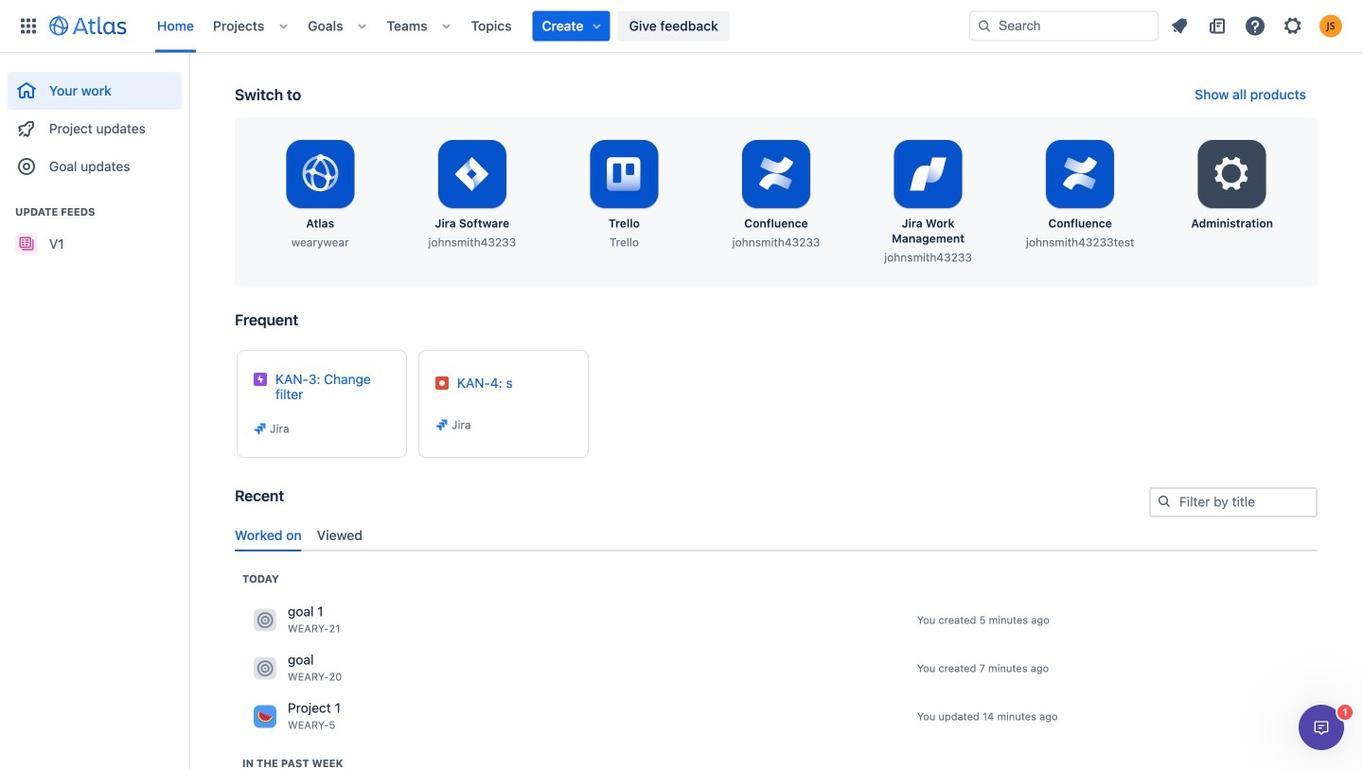 Task type: locate. For each thing, give the bounding box(es) containing it.
switch to... image
[[17, 15, 40, 37]]

Search field
[[969, 11, 1159, 41]]

2 townsquare image from the top
[[254, 657, 276, 680]]

help image
[[1244, 15, 1267, 37]]

1 group from the top
[[8, 53, 182, 191]]

None search field
[[969, 11, 1159, 41]]

townsquare image
[[254, 609, 276, 632], [254, 657, 276, 680]]

1 heading from the top
[[242, 572, 279, 587]]

townsquare image
[[254, 706, 276, 728]]

settings image
[[1282, 15, 1305, 37]]

jira image
[[435, 417, 450, 433], [253, 421, 268, 436], [253, 421, 268, 436]]

2 heading from the top
[[242, 756, 343, 770]]

1 vertical spatial heading
[[242, 756, 343, 770]]

group
[[8, 53, 182, 191], [8, 186, 182, 269]]

top element
[[11, 0, 969, 53]]

banner
[[0, 0, 1363, 53]]

dialog
[[1299, 705, 1344, 751]]

tab list
[[227, 520, 1325, 552]]

account image
[[1320, 15, 1342, 37]]

heading
[[242, 572, 279, 587], [242, 756, 343, 770]]

0 vertical spatial heading
[[242, 572, 279, 587]]

0 vertical spatial townsquare image
[[254, 609, 276, 632]]

1 vertical spatial townsquare image
[[254, 657, 276, 680]]

notifications image
[[1168, 15, 1191, 37]]



Task type: describe. For each thing, give the bounding box(es) containing it.
Filter by title field
[[1151, 489, 1316, 516]]

settings image
[[1210, 151, 1255, 197]]

search image
[[1157, 494, 1172, 509]]

2 group from the top
[[8, 186, 182, 269]]

1 townsquare image from the top
[[254, 609, 276, 632]]

jira image
[[435, 417, 450, 433]]

search image
[[977, 18, 992, 34]]



Task type: vqa. For each thing, say whether or not it's contained in the screenshot.
second 'heading' from the bottom
yes



